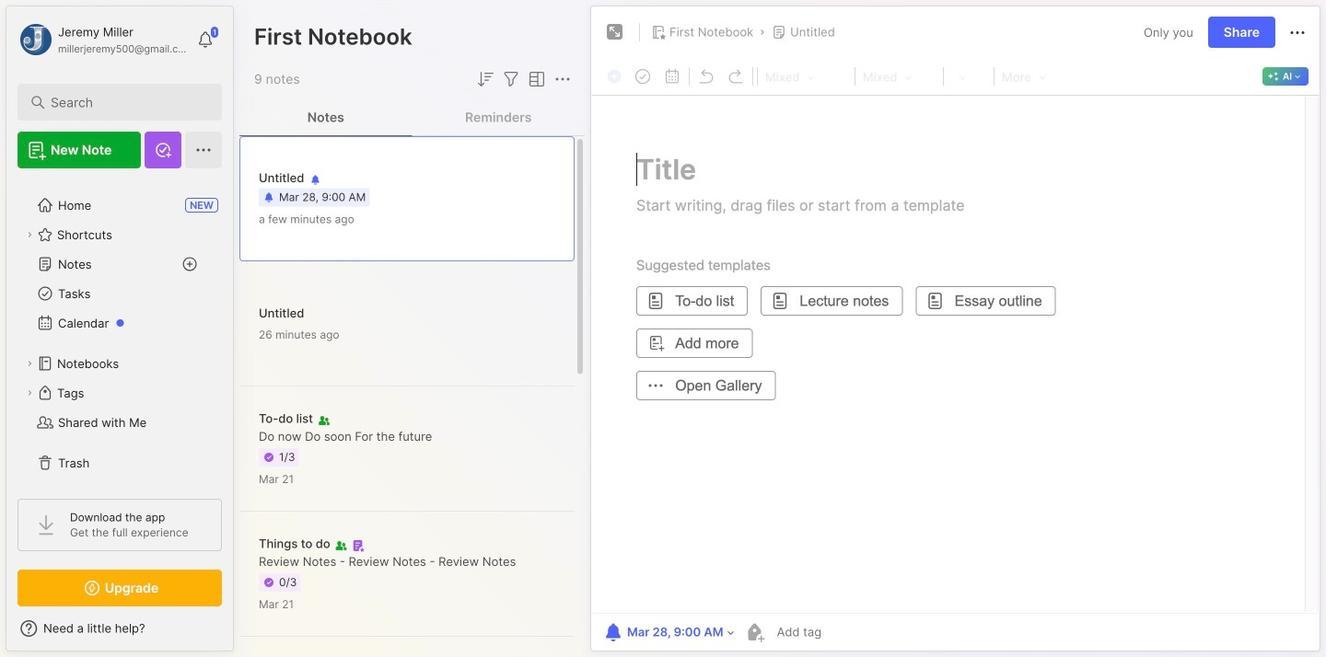 Task type: describe. For each thing, give the bounding box(es) containing it.
Note Editor text field
[[591, 95, 1320, 614]]

main element
[[0, 0, 240, 658]]

none search field inside the main element
[[51, 91, 198, 113]]

font family image
[[858, 64, 942, 88]]

more image
[[997, 64, 1052, 88]]

1 horizontal spatial more actions field
[[1287, 21, 1309, 44]]

Sort options field
[[474, 68, 497, 90]]

expand tags image
[[24, 388, 35, 399]]

add tag image
[[744, 622, 766, 644]]

tree inside the main element
[[6, 180, 233, 489]]

Edit reminder field
[[601, 620, 737, 646]]



Task type: vqa. For each thing, say whether or not it's contained in the screenshot.
"add filters" field
yes



Task type: locate. For each thing, give the bounding box(es) containing it.
Add filters field
[[500, 68, 522, 90]]

WHAT'S NEW field
[[6, 614, 233, 644]]

View options field
[[522, 68, 548, 90]]

more actions image
[[1287, 22, 1309, 44], [552, 68, 574, 90]]

tree
[[6, 180, 233, 489]]

insert image
[[602, 64, 628, 88]]

Font family field
[[858, 64, 942, 88]]

1 vertical spatial more actions image
[[552, 68, 574, 90]]

Search text field
[[51, 94, 198, 111]]

tab list
[[240, 99, 585, 136]]

1 vertical spatial more actions field
[[552, 68, 574, 90]]

0 horizontal spatial more actions image
[[552, 68, 574, 90]]

add filters image
[[500, 68, 522, 90]]

0 vertical spatial more actions image
[[1287, 22, 1309, 44]]

Account field
[[18, 21, 188, 58]]

note window element
[[591, 6, 1321, 657]]

0 horizontal spatial more actions field
[[552, 68, 574, 90]]

None search field
[[51, 91, 198, 113]]

0 vertical spatial more actions field
[[1287, 21, 1309, 44]]

Insert field
[[602, 64, 628, 88]]

click to collapse image
[[233, 624, 246, 646]]

Add tag field
[[775, 625, 913, 641]]

expand notebooks image
[[24, 358, 35, 369]]

font size image
[[946, 64, 992, 88]]

expand note image
[[604, 21, 626, 43]]

Font size field
[[946, 64, 992, 88]]

More field
[[997, 64, 1052, 88]]

More actions field
[[1287, 21, 1309, 44], [552, 68, 574, 90]]

heading level image
[[760, 64, 853, 88]]

Heading level field
[[760, 64, 853, 88]]

1 horizontal spatial more actions image
[[1287, 22, 1309, 44]]



